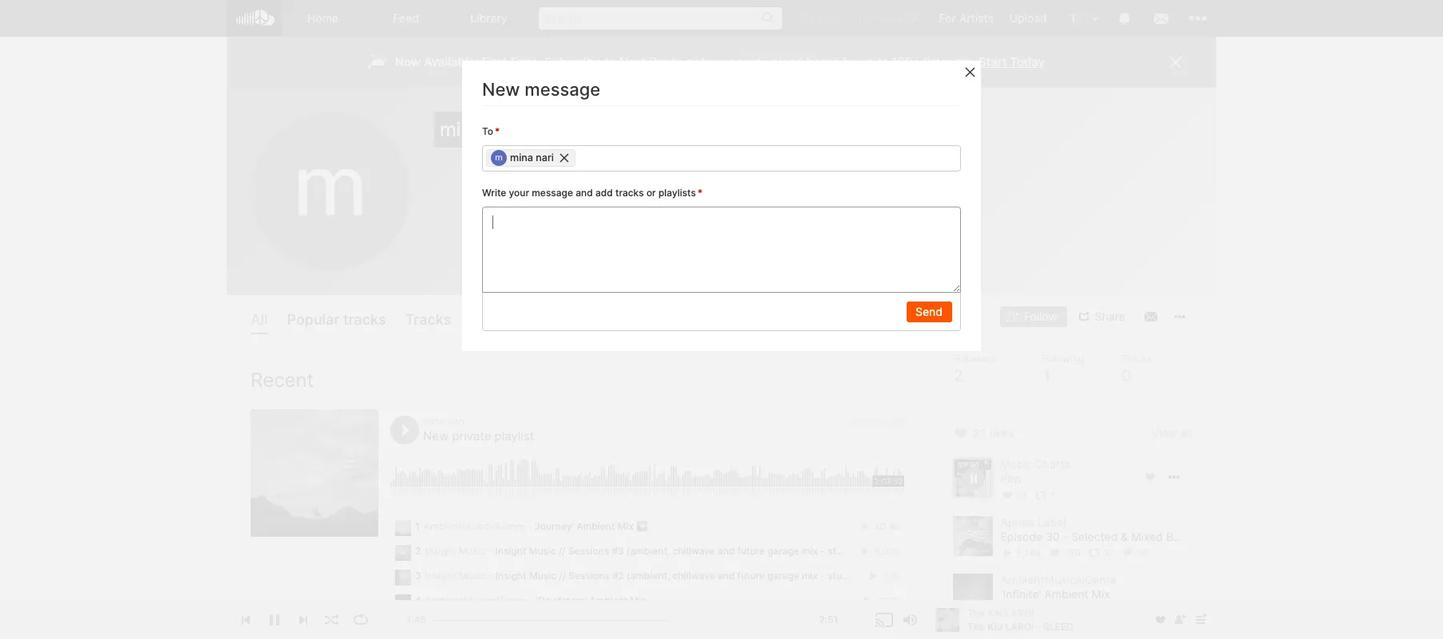 Task type: locate. For each thing, give the bounding box(es) containing it.
1 vertical spatial ambientmusicalgenre
[[1001, 573, 1117, 587]]

None search field
[[531, 0, 791, 36]]

2 vertical spatial and
[[718, 570, 735, 582]]

view
[[1152, 426, 1178, 440]]

ambient up podcast
[[589, 594, 628, 606]]

new
[[482, 79, 520, 100], [423, 428, 449, 444]]

new down 'mina nari' link
[[423, 428, 449, 444]]

and
[[576, 187, 593, 199], [718, 545, 735, 557], [718, 570, 735, 582]]

new inside mina nari new private playlist
[[423, 428, 449, 444]]

1 horizontal spatial to
[[672, 54, 683, 69]]

track stats element down selected in the right bottom of the page
[[1001, 544, 1193, 562]]

1 try from the left
[[799, 11, 816, 25]]

tracks right popular on the left of page
[[343, 311, 386, 328]]

0 vertical spatial chillwave
[[673, 545, 715, 557]]

0 vertical spatial study
[[828, 545, 854, 557]]

nari inside mina nari new private playlist
[[447, 415, 464, 427]]

1 horizontal spatial your
[[709, 54, 734, 69]]

message
[[525, 79, 601, 100], [532, 187, 573, 199]]

0 horizontal spatial try
[[799, 11, 816, 25]]

feed
[[393, 11, 419, 25]]

2 horizontal spatial nari
[[536, 151, 554, 163]]

Search search field
[[539, 7, 783, 30]]

by
[[843, 54, 856, 69]]

study left 13k
[[828, 570, 854, 582]]

next up the 100+
[[878, 11, 902, 25]]

2 down the followers
[[954, 367, 964, 386]]

1 mix from the top
[[802, 545, 818, 557]]

1 to from the left
[[605, 54, 616, 69]]

ambient inside ambientmusicalgenre 'infinite' ambient mix
[[1045, 588, 1089, 601]]

get
[[687, 54, 705, 69]]

0 vertical spatial tracks
[[615, 187, 644, 199]]

elm
[[425, 619, 442, 631]]

popular
[[287, 311, 339, 328]]

chillwave for #3
[[673, 545, 715, 557]]

1 (ambient, from the top
[[627, 545, 670, 557]]

for artists link
[[931, 0, 1002, 36]]

1 vertical spatial mix
[[802, 570, 818, 582]]

pro left for
[[906, 11, 923, 25]]

mina nari
[[440, 118, 528, 141], [510, 151, 554, 163]]

'daydream' ambient mix element
[[395, 595, 411, 611]]

try inside "link"
[[799, 11, 816, 25]]

tracks for tracks 0
[[1122, 353, 1152, 365]]

1 vertical spatial future
[[737, 570, 765, 582]]

- up 250 "link" on the right
[[1064, 530, 1069, 543]]

1 vertical spatial sessions
[[569, 570, 610, 582]]

2 horizontal spatial to
[[877, 54, 889, 69]]

library
[[471, 11, 507, 25]]

chillwave down 2 insight music         - insight music // sessions #3 (ambient, chillwave and future garage mix - study music)
[[673, 570, 715, 582]]

future for #2
[[737, 570, 765, 582]]

0 horizontal spatial mina nari's avatar element
[[251, 112, 410, 271]]

(ambient,
[[627, 545, 670, 557], [627, 570, 670, 582]]

21 likes
[[973, 426, 1014, 440]]

feed link
[[365, 0, 448, 37]]

mix down 32 link
[[1092, 588, 1111, 601]]

mix for 'daydream' ambient mix
[[630, 594, 647, 606]]

1 vertical spatial pro
[[649, 54, 668, 69]]

follow button
[[1000, 307, 1067, 328]]

1 garage from the top
[[768, 545, 800, 557]]

tracks link
[[405, 307, 451, 335]]

ambientmusicalgenre right 'journey' ambient mix 🌄 element in the left bottom of the page
[[424, 520, 525, 532]]

3 insight music         - insight music // sessions #2 (ambient, chillwave and future garage mix - study music) 13k
[[415, 570, 900, 582]]

garage for insight music // sessions #3 (ambient, chillwave and future garage mix - study music)
[[768, 545, 800, 557]]

pro left get
[[649, 54, 668, 69]]

(ambient, for #2
[[627, 570, 670, 582]]

1 vertical spatial chillwave
[[673, 570, 715, 582]]

30 down mixed
[[1137, 548, 1149, 559]]

to right subscribe
[[605, 54, 616, 69]]

insight
[[425, 545, 456, 557], [495, 545, 526, 557], [425, 570, 456, 582], [496, 570, 527, 582]]

mixed
[[1132, 530, 1164, 543]]

ambient down ambientmusicalgenre link
[[1045, 588, 1089, 601]]

mina nari up the write your message and add tracks or playlists
[[510, 151, 554, 163]]

next down the search search field
[[619, 54, 646, 69]]

1 vertical spatial garage
[[768, 570, 800, 582]]

garage for insight music // sessions #2 (ambient, chillwave and future garage mix - study music)
[[768, 570, 800, 582]]

2 vertical spatial nari
[[447, 415, 464, 427]]

1 vertical spatial (ambient,
[[627, 570, 670, 582]]

nari down new message
[[488, 118, 522, 141]]

1 future from the top
[[737, 545, 765, 557]]

try next pro
[[857, 11, 923, 25]]

1 horizontal spatial next
[[878, 11, 902, 25]]

track stats element containing 387k
[[1001, 602, 1193, 620]]

0 vertical spatial //
[[559, 545, 566, 557]]

music) for insight music // sessions #2 (ambient, chillwave and future garage mix - study music)
[[856, 570, 887, 582]]

1 vertical spatial //
[[559, 570, 566, 582]]

follow
[[1024, 310, 1058, 324]]

'infinite'
[[1001, 588, 1042, 601]]

1 for 1
[[1050, 490, 1056, 501]]

1 horizontal spatial try
[[857, 11, 874, 25]]

1 vertical spatial 1
[[1050, 490, 1056, 501]]

mina nari up write
[[440, 118, 528, 141]]

- left 13k
[[821, 570, 825, 582]]

new message
[[482, 79, 601, 100]]

popular tracks
[[287, 311, 386, 328]]

study for insight music // sessions #3 (ambient, chillwave and future garage mix - study music)
[[828, 545, 854, 557]]

mix
[[618, 520, 634, 532], [1092, 588, 1111, 601], [630, 594, 647, 606]]

chillwave for #2
[[673, 570, 715, 582]]

0 vertical spatial music)
[[856, 545, 887, 557]]

- inside the "apnea label episode 30 - selected & mixed by kyrro"
[[1064, 530, 1069, 543]]

start today link
[[979, 54, 1045, 69]]

1 horizontal spatial pro
[[906, 11, 923, 25]]

1 up label
[[1050, 490, 1056, 501]]

share
[[1095, 310, 1126, 324]]

track stats element containing 7,284
[[1001, 544, 1193, 562]]

study left 6,096
[[828, 545, 854, 557]]

subscribe
[[545, 54, 601, 69]]

playlist stats element
[[1001, 487, 1193, 504]]

0 vertical spatial (ambient,
[[627, 545, 670, 557]]

mix up (elm
[[630, 594, 647, 606]]

0 vertical spatial next
[[878, 11, 902, 25]]

2 try from the left
[[857, 11, 874, 25]]

(ambient, for #3
[[627, 545, 670, 557]]

ambientmusicalgenre for 1 ambientmusicalgenre         - 'journey' ambient mix 🌄
[[424, 520, 525, 532]]

30 link
[[1122, 548, 1149, 559]]

mina nari's avatar element
[[251, 112, 410, 271], [491, 150, 507, 166]]

apnea label episode 30 - selected & mixed by kyrro
[[1001, 515, 1211, 543]]

selected
[[1072, 530, 1118, 543]]

0 horizontal spatial tracks
[[405, 311, 451, 328]]

recent
[[251, 369, 314, 392]]

176.
[[491, 619, 510, 631]]

music) down 40.8k
[[856, 545, 887, 557]]

1 right 'journey' ambient mix 🌄 element in the left bottom of the page
[[415, 520, 420, 532]]

mix for insight music // sessions #3 (ambient, chillwave and future garage mix - study music)
[[802, 545, 818, 557]]

'journey'
[[534, 520, 574, 532]]

future
[[737, 545, 765, 557], [737, 570, 765, 582]]

mina up new private playlist link
[[423, 415, 445, 427]]

1 music) from the top
[[856, 545, 887, 557]]

mina down available:
[[440, 118, 483, 141]]

1 study from the top
[[828, 545, 854, 557]]

ambientmusicalgenre 'infinite' ambient mix
[[1001, 573, 1117, 601]]

1 horizontal spatial mina nari's avatar element
[[491, 150, 507, 166]]

and down 2 insight music         - insight music // sessions #3 (ambient, chillwave and future garage mix - study music)
[[718, 570, 735, 582]]

(ambient, down 2 insight music         - insight music // sessions #3 (ambient, chillwave and future garage mix - study music)
[[627, 570, 670, 582]]

1 vertical spatial music)
[[856, 570, 887, 582]]

2 right insight music // sessions #3 (ambient, chillwave and future garage mix - study music) element
[[415, 545, 421, 557]]

1 vertical spatial mina nari
[[510, 151, 554, 163]]

track stats element
[[1001, 544, 1193, 562], [1001, 602, 1193, 620]]

1 vertical spatial study
[[828, 570, 854, 582]]

send button
[[907, 301, 952, 322]]

0 vertical spatial track stats element
[[1001, 544, 1193, 562]]

1 chillwave from the top
[[673, 545, 715, 557]]

try right go+
[[857, 11, 874, 25]]

episode
[[1001, 530, 1043, 543]]

0 horizontal spatial new
[[423, 428, 449, 444]]

pro inside try next pro link
[[906, 11, 923, 25]]

0 horizontal spatial 30
[[1046, 530, 1060, 543]]

2 track stats element from the top
[[1001, 602, 1193, 620]]

and up the '3 insight music         - insight music // sessions #2 (ambient, chillwave and future garage mix - study music) 13k'
[[718, 545, 735, 557]]

tracks 0
[[1122, 353, 1152, 386]]

2 music) from the top
[[856, 570, 887, 582]]

2 (ambient, from the top
[[627, 570, 670, 582]]

your right write
[[509, 187, 529, 199]]

0 horizontal spatial tracks
[[343, 311, 386, 328]]

to left get
[[672, 54, 683, 69]]

message down subscribe
[[525, 79, 601, 100]]

and for #2
[[718, 570, 735, 582]]

#2
[[612, 570, 624, 582]]

2 vertical spatial 1
[[415, 520, 420, 532]]

study
[[828, 545, 854, 557], [828, 570, 854, 582]]

sleepy
[[512, 619, 543, 631]]

0 vertical spatial tracks
[[405, 311, 451, 328]]

1 vertical spatial and
[[718, 545, 735, 557]]

1 vertical spatial 2
[[415, 545, 421, 557]]

1 vertical spatial tracks
[[343, 311, 386, 328]]

sessions for #2
[[569, 570, 610, 582]]

0 horizontal spatial your
[[509, 187, 529, 199]]

2 vertical spatial mina
[[423, 415, 445, 427]]

0 vertical spatial 1
[[1042, 367, 1053, 386]]

to right up
[[877, 54, 889, 69]]

garage
[[768, 545, 800, 557], [768, 570, 800, 582]]

ambient up "#3"
[[577, 520, 615, 532]]

0 vertical spatial mina nari
[[440, 118, 528, 141]]

artists
[[959, 11, 994, 25]]

0 horizontal spatial pro
[[649, 54, 668, 69]]

mina nari link
[[423, 415, 464, 427]]

try for try go+
[[799, 11, 816, 25]]

13k
[[883, 570, 900, 582]]

1 vertical spatial 30
[[1137, 548, 1149, 559]]

home
[[307, 11, 338, 25]]

pro
[[906, 11, 923, 25], [649, 54, 668, 69]]

now available: first fans. subscribe to next pro to get your next upload heard by up to 100+ listeners. start today
[[395, 54, 1045, 69]]

upload
[[1010, 11, 1047, 25]]

- left 176. on the left bottom of the page
[[484, 619, 489, 631]]

1 vertical spatial new
[[423, 428, 449, 444]]

0 vertical spatial pro
[[906, 11, 923, 25]]

and left add
[[576, 187, 593, 199]]

// up the 'daydream'
[[559, 570, 566, 582]]

0 horizontal spatial nari
[[447, 415, 464, 427]]

nari up the write your message and add tracks or playlists
[[536, 151, 554, 163]]

first
[[482, 54, 507, 69]]

try left go+
[[799, 11, 816, 25]]

insight music // sessions #2 (ambient, chillwave and future garage mix - study music) element
[[395, 570, 411, 586]]

heard
[[807, 54, 839, 69]]

- left 6,096
[[821, 545, 825, 557]]

- up 4 ambientmusicalgenre         - 'daydream' ambient mix
[[489, 570, 493, 582]]

tara schultz's avatar element
[[1063, 8, 1084, 29]]

7,284
[[1016, 548, 1042, 559]]

4
[[415, 594, 421, 606]]

message left add
[[532, 187, 573, 199]]

321
[[880, 620, 900, 631]]

go+
[[819, 11, 841, 25]]

// down 'journey'
[[559, 545, 566, 557]]

view all
[[1152, 426, 1193, 440]]

0 vertical spatial message
[[525, 79, 601, 100]]

ambientmusicalgenre up "records"
[[425, 594, 527, 606]]

2 to from the left
[[672, 54, 683, 69]]

2 chillwave from the top
[[673, 570, 715, 582]]

insight up 4 ambientmusicalgenre         - 'daydream' ambient mix
[[496, 570, 527, 582]]

episode 30 - selected & mixed by kyrro link
[[1001, 530, 1211, 544]]

1 horizontal spatial nari
[[488, 118, 522, 141]]

0 vertical spatial 2
[[954, 367, 964, 386]]

episode 30 - selected & mixed by kyrro element
[[953, 516, 993, 556]]

nari up private
[[447, 415, 464, 427]]

following 1
[[1042, 353, 1085, 386]]

upload
[[765, 54, 803, 69]]

nari
[[488, 118, 522, 141], [536, 151, 554, 163], [447, 415, 464, 427]]

1 down 'following'
[[1042, 367, 1053, 386]]

1 inside playlist stats 'element'
[[1050, 490, 1056, 501]]

- left 'journey'
[[527, 520, 532, 532]]

0 vertical spatial sessions
[[568, 545, 609, 557]]

to
[[605, 54, 616, 69], [672, 54, 683, 69], [877, 54, 889, 69]]

chillwave up the '3 insight music         - insight music // sessions #2 (ambient, chillwave and future garage mix - study music) 13k'
[[673, 545, 715, 557]]

music)
[[856, 545, 887, 557], [856, 570, 887, 582]]

private
[[452, 428, 491, 444]]

tracks
[[615, 187, 644, 199], [343, 311, 386, 328]]

0 vertical spatial 30
[[1046, 530, 1060, 543]]

2 garage from the top
[[768, 570, 800, 582]]

1 vertical spatial next
[[619, 54, 646, 69]]

32
[[1103, 548, 1115, 559]]

mina
[[440, 118, 483, 141], [510, 151, 533, 163], [423, 415, 445, 427]]

0 vertical spatial new
[[482, 79, 520, 100]]

sessions left "#3"
[[568, 545, 609, 557]]

close
[[983, 66, 1009, 78]]

new down first
[[482, 79, 520, 100]]

and for #3
[[718, 545, 735, 557]]

mina inside mina nari new private playlist
[[423, 415, 445, 427]]

your right get
[[709, 54, 734, 69]]

1 track stats element from the top
[[1001, 544, 1193, 562]]

2 future from the top
[[737, 570, 765, 582]]

try
[[799, 11, 816, 25], [857, 11, 874, 25]]

0 vertical spatial future
[[737, 545, 765, 557]]

0 vertical spatial garage
[[768, 545, 800, 557]]

0 vertical spatial ambientmusicalgenre
[[424, 520, 525, 532]]

2
[[954, 367, 964, 386], [415, 545, 421, 557]]

charts
[[1035, 458, 1071, 471]]

mina down new message
[[510, 151, 533, 163]]

tracks up 0
[[1122, 353, 1152, 365]]

1 vertical spatial track stats element
[[1001, 602, 1193, 620]]

chillwave
[[673, 545, 715, 557], [673, 570, 715, 582]]

ambientmusicalgenre up the 'infinite' ambient mix link
[[1001, 573, 1117, 587]]

0 horizontal spatial to
[[605, 54, 616, 69]]

available:
[[424, 54, 479, 69]]

tracks
[[405, 311, 451, 328], [1122, 353, 1152, 365]]

music) down 6,096
[[856, 570, 887, 582]]

2 vertical spatial ambientmusicalgenre
[[425, 594, 527, 606]]

sessions left #2
[[569, 570, 610, 582]]

1 vertical spatial tracks
[[1122, 353, 1152, 365]]

30 down label
[[1046, 530, 1060, 543]]

tracks left albums
[[405, 311, 451, 328]]

1 horizontal spatial 2
[[954, 367, 964, 386]]

pop link
[[1001, 472, 1022, 487]]

//
[[559, 545, 566, 557], [559, 570, 566, 582]]

2 study from the top
[[828, 570, 854, 582]]

track stats element down ambientmusicalgenre 'infinite' ambient mix
[[1001, 602, 1193, 620]]

1 horizontal spatial tracks
[[1122, 353, 1152, 365]]

0 horizontal spatial 2
[[415, 545, 421, 557]]

(ambient, down 🌄
[[627, 545, 670, 557]]

tracks left or on the left of page
[[615, 187, 644, 199]]

0 vertical spatial mix
[[802, 545, 818, 557]]

2 insight music         - insight music // sessions #3 (ambient, chillwave and future garage mix - study music)
[[415, 545, 887, 557]]

mix left 🌄
[[618, 520, 634, 532]]

2 mix from the top
[[802, 570, 818, 582]]



Task type: describe. For each thing, give the bounding box(es) containing it.
1 vertical spatial your
[[509, 187, 529, 199]]

up
[[860, 54, 874, 69]]

1 horizontal spatial 30
[[1137, 548, 1149, 559]]

like image
[[953, 424, 970, 443]]

1 vertical spatial nari
[[536, 151, 554, 163]]

🌄
[[636, 520, 648, 532]]

next inside try next pro link
[[878, 11, 902, 25]]

days
[[863, 415, 885, 427]]

ambient for 'daydream' ambient mix
[[589, 594, 628, 606]]

try go+ link
[[791, 0, 849, 36]]

1 inside the following 1
[[1042, 367, 1053, 386]]

pop element
[[953, 458, 993, 498]]

- up sleepy
[[529, 594, 534, 606]]

1 horizontal spatial tracks
[[615, 187, 644, 199]]

250
[[1064, 548, 1081, 559]]

by
[[1167, 530, 1180, 543]]

insight down 1 ambientmusicalgenre         - 'journey' ambient mix 🌄
[[495, 545, 526, 557]]

// for #2
[[559, 570, 566, 582]]

library link
[[448, 0, 531, 37]]

all
[[251, 311, 268, 328]]

insight music // sessions #3 (ambient, chillwave and future garage mix - study music) element
[[395, 545, 411, 561]]

records
[[444, 619, 482, 631]]

1 vertical spatial mina
[[510, 151, 533, 163]]

add
[[595, 187, 613, 199]]

176. sleepy sunday podcast (elm records) element
[[395, 620, 411, 636]]

1 for 1 ambientmusicalgenre         - 'journey' ambient mix 🌄
[[415, 520, 420, 532]]

&
[[1121, 530, 1129, 543]]

1 horizontal spatial new
[[482, 79, 520, 100]]

fans.
[[510, 54, 541, 69]]

track stats element for 30
[[1001, 544, 1193, 562]]

future for #3
[[737, 545, 765, 557]]

start
[[979, 54, 1007, 69]]

0 horizontal spatial next
[[619, 54, 646, 69]]

4 ambientmusicalgenre         - 'daydream' ambient mix
[[415, 594, 647, 606]]

5
[[415, 619, 421, 631]]

for artists
[[939, 11, 994, 25]]

(elm
[[622, 619, 643, 631]]

40.8k
[[872, 521, 900, 532]]

sessions for #3
[[568, 545, 609, 557]]

label
[[1038, 515, 1067, 529]]

0 vertical spatial your
[[709, 54, 734, 69]]

next
[[737, 54, 762, 69]]

5 elm records         - 176. sleepy sunday podcast (elm records)
[[415, 619, 686, 631]]

upload link
[[1002, 0, 1055, 36]]

1 link
[[1035, 490, 1056, 501]]

music) for insight music // sessions #3 (ambient, chillwave and future garage mix - study music)
[[856, 545, 887, 557]]

try for try next pro
[[857, 11, 874, 25]]

track stats element for mix
[[1001, 602, 1193, 620]]

30 inside the "apnea label episode 30 - selected & mixed by kyrro"
[[1046, 530, 1060, 543]]

followers 2
[[954, 353, 997, 386]]

sunday
[[546, 619, 580, 631]]

0 vertical spatial mina
[[440, 118, 483, 141]]

6,096
[[872, 546, 900, 557]]

podcast
[[582, 619, 620, 631]]

music charts pop
[[1001, 458, 1071, 486]]

all
[[1181, 426, 1193, 440]]

or
[[647, 187, 656, 199]]

310
[[1157, 605, 1174, 617]]

send
[[916, 305, 943, 318]]

mix for 'journey' ambient mix 🌄
[[618, 520, 634, 532]]

write your message and add tracks or playlists
[[482, 187, 696, 199]]

try go+
[[799, 11, 841, 25]]

insight right 3
[[425, 570, 456, 582]]

100+
[[892, 54, 921, 69]]

records)
[[645, 619, 686, 631]]

'journey' ambient mix 🌄 element
[[395, 521, 411, 537]]

'infinite' ambient mix link
[[1001, 588, 1111, 602]]

now
[[395, 54, 421, 69]]

likes
[[991, 426, 1014, 440]]

new private playlist element
[[251, 409, 378, 537]]

1 vertical spatial message
[[532, 187, 573, 199]]

- down 1 ambientmusicalgenre         - 'journey' ambient mix 🌄
[[488, 545, 493, 557]]

close button
[[962, 64, 1009, 80]]

listeners.
[[924, 54, 975, 69]]

'infinite' ambient mix element
[[953, 574, 993, 614]]

followers
[[954, 353, 997, 365]]

apnea
[[1001, 515, 1035, 529]]

// for #3
[[559, 545, 566, 557]]

try next pro link
[[849, 0, 931, 36]]

pop
[[1001, 472, 1022, 486]]

ambientmusicalgenre link
[[1001, 573, 1117, 587]]

today
[[1010, 54, 1045, 69]]

Write your message and add tracks or playlists text field
[[482, 206, 961, 293]]

3
[[415, 570, 421, 582]]

tracks for tracks
[[405, 311, 451, 328]]

study for insight music // sessions #2 (ambient, chillwave and future garage mix - study music)
[[828, 570, 854, 582]]

playlist
[[495, 428, 534, 444]]

ambient for 'journey' ambient mix 🌄
[[577, 520, 615, 532]]

to
[[482, 125, 493, 137]]

ambientmusicalgenre for 4 ambientmusicalgenre         - 'daydream' ambient mix
[[425, 594, 527, 606]]

1 ambientmusicalgenre         - 'journey' ambient mix 🌄
[[415, 520, 648, 532]]

music inside music charts pop
[[1001, 458, 1032, 471]]

'daydream'
[[536, 594, 587, 606]]

64 link
[[1001, 490, 1028, 501]]

387k
[[1016, 605, 1039, 617]]

all link
[[251, 307, 268, 335]]

2 inside followers 2
[[954, 367, 964, 386]]

mix for insight music // sessions #2 (ambient, chillwave and future garage mix - study music)
[[802, 570, 818, 582]]

0 vertical spatial and
[[576, 187, 593, 199]]

32 link
[[1088, 548, 1115, 559]]

popular tracks link
[[287, 307, 386, 335]]

following
[[1042, 353, 1085, 365]]

3 to from the left
[[877, 54, 889, 69]]

#3
[[612, 545, 624, 557]]

for
[[939, 11, 956, 25]]

133k
[[874, 595, 900, 606]]

mix inside ambientmusicalgenre 'infinite' ambient mix
[[1092, 588, 1111, 601]]

0 vertical spatial nari
[[488, 118, 522, 141]]

insight right insight music // sessions #3 (ambient, chillwave and future garage mix - study music) element
[[425, 545, 456, 557]]

ago
[[888, 415, 904, 427]]

mina nari new private playlist
[[423, 415, 534, 444]]

home link
[[282, 0, 365, 37]]

apnea label link
[[1001, 515, 1067, 529]]

music charts link
[[1001, 458, 1071, 471]]

24
[[849, 415, 861, 427]]



Task type: vqa. For each thing, say whether or not it's contained in the screenshot.
New to the top
yes



